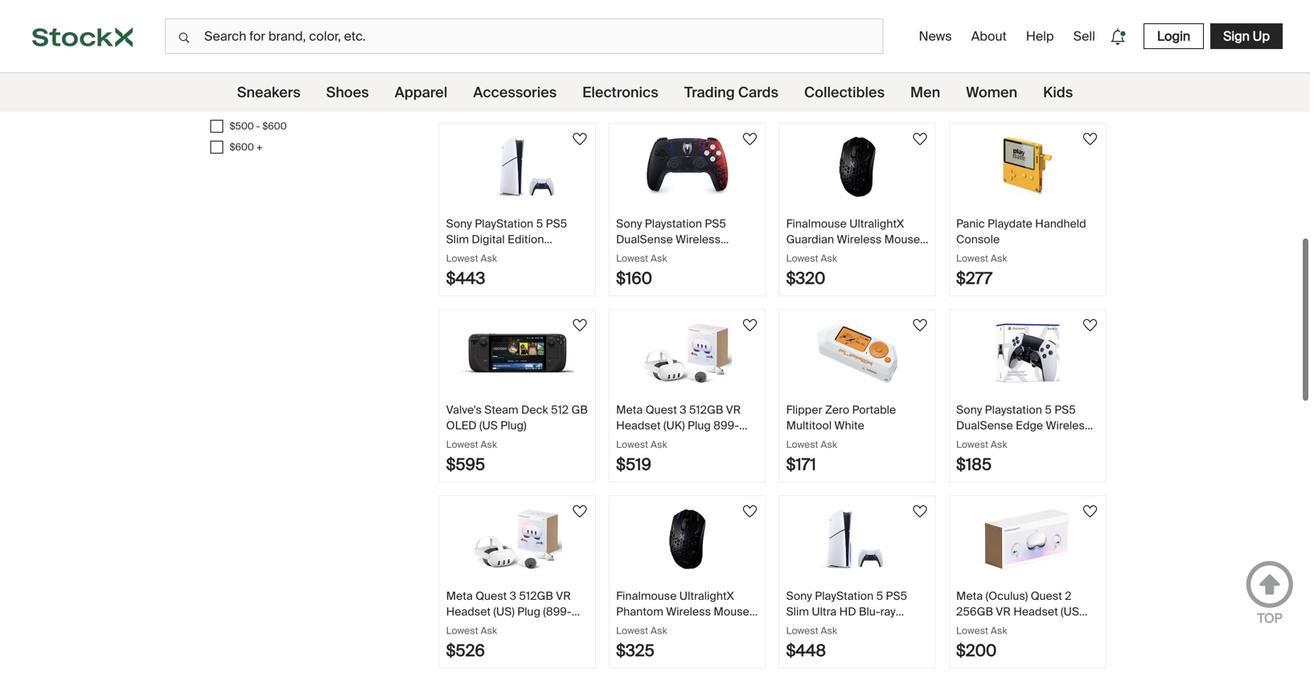 Task type: vqa. For each thing, say whether or not it's contained in the screenshot.
1st Nike from right
no



Task type: describe. For each thing, give the bounding box(es) containing it.
dualsense
[[957, 410, 1014, 425]]

lowest inside the panic playdate handheld console lowest ask $277
[[957, 244, 989, 257]]

00583-
[[446, 612, 487, 627]]

finalmouse for $325
[[617, 581, 677, 596]]

301-
[[985, 612, 1008, 627]]

121 for $325
[[617, 612, 632, 627]]

stockx logo image
[[32, 27, 133, 47]]

sony playstation 5 ps5 slim digital edition console (us plug) image
[[461, 129, 574, 189]]

ps5 for $185
[[1055, 395, 1076, 410]]

ask for $160
[[651, 244, 668, 257]]

login
[[1158, 28, 1191, 45]]

1 vertical spatial $300
[[230, 70, 254, 82]]

400714-
[[617, 53, 661, 68]]

multi-
[[694, 22, 724, 37]]

(us inside meta (oculus) quest 2 256gb vr headset (us plug) 301-00351-02 white
[[1061, 596, 1080, 611]]

13 for $820
[[888, 22, 899, 37]]

lowest ask $200
[[957, 617, 1008, 653]]

57mm for $325
[[643, 612, 676, 627]]

- for $200
[[256, 49, 260, 62]]

ask inside valve's steam deck 512 gb oled (us plug) lowest ask $595
[[481, 431, 497, 443]]

ask for $320
[[821, 244, 838, 257]]

lowest for $519
[[617, 431, 649, 443]]

women
[[967, 83, 1018, 102]]

plug) inside valve's steam deck 512 gb oled (us plug) lowest ask $595
[[501, 410, 527, 425]]

5 for $448
[[877, 581, 884, 596]]

$595
[[446, 447, 485, 467]]

$200 for lowest ask $200
[[957, 633, 997, 653]]

$400 - $500
[[230, 91, 287, 103]]

sell link
[[1067, 21, 1102, 51]]

guardian
[[787, 224, 835, 239]]

0 vertical spatial $300
[[262, 49, 286, 62]]

zero
[[826, 395, 850, 410]]

$820
[[787, 74, 827, 95]]

white inside flipper zero portable multitool white lowest ask $171
[[835, 410, 865, 425]]

121 for $320
[[787, 239, 802, 254]]

0 horizontal spatial $100
[[230, 28, 252, 41]]

0 horizontal spatial $200
[[230, 49, 254, 62]]

follow image for $526
[[571, 494, 590, 513]]

vr for $519
[[726, 395, 741, 410]]

ultralightx for $320
[[850, 208, 905, 223]]

0 horizontal spatial $400
[[230, 91, 254, 103]]

apple macbook air 13 inch m1 chip 8gb ram 256gb ssd mac os ‎mgnd3ll/a gold
[[957, 22, 1095, 83]]

lowest inside valve's steam deck 512 gb oled (us plug) lowest ask $595
[[446, 431, 479, 443]]

$140
[[446, 74, 483, 95]]

plug) inside "sony playstation 5 ps5 slim digital edition console (us plug)"
[[514, 239, 540, 254]]

men link
[[911, 73, 941, 112]]

(us)
[[494, 596, 515, 611]]

apple inside apple airpods (3rd gen) mme73am/a / mpny3am/a white $140
[[446, 22, 477, 37]]

console inside "sony playstation 5 ps5 slim digital edition console (us plug)"
[[446, 239, 490, 254]]

+
[[256, 133, 263, 145]]

edition inside "sony playstation 5 ps5 slim digital edition console (us plug)"
[[508, 224, 544, 239]]

meta quest 3 512gb vr headset (us) plug (899- 00583-01)
[[446, 581, 572, 627]]

macbook for $820
[[820, 22, 869, 37]]

sony playstation 5 ps5 slim digital edition console (us plug)
[[446, 208, 567, 254]]

(uk)
[[664, 410, 685, 425]]

controller
[[957, 426, 1009, 441]]

finalmouse ultralightx phantom wireless mouse 121 x 57mm black/blue image
[[632, 501, 744, 562]]

(us inside "sony playstation 5 ps5 slim digital edition console (us plug)"
[[493, 239, 511, 254]]

lowest for $185
[[957, 431, 989, 443]]

0 vertical spatial $500
[[263, 91, 287, 103]]

headset inside meta (oculus) quest 2 256gb vr headset (us plug) 301-00351-02 white
[[1014, 596, 1059, 611]]

ssd for $821
[[957, 53, 980, 68]]

sony playstation 5 ps5 slim ultra hd blu-ray edition console (us plug) image
[[802, 501, 914, 562]]

256gb inside meta (oculus) quest 2 256gb vr headset (us plug) 301-00351-02 white
[[957, 596, 994, 611]]

finalmouse ultralightx phantom wireless mouse 121 x 57mm black/blue
[[617, 581, 750, 627]]

edge
[[1016, 410, 1044, 425]]

ask for $519
[[651, 431, 668, 443]]

chip for $821
[[974, 38, 998, 53]]

(us inside valve's steam deck 512 gb oled (us plug) lowest ask $595
[[480, 410, 498, 425]]

os for $821
[[1008, 53, 1024, 68]]

8gb for $820
[[831, 38, 854, 53]]

ask for $185
[[991, 431, 1008, 443]]

quest for $519
[[646, 395, 677, 410]]

cards
[[739, 83, 779, 102]]

apple airpods (3rd gen) mme73am/a / mpny3am/a white $140
[[446, 22, 571, 95]]

$320
[[787, 260, 826, 281]]

stockx logo link
[[0, 0, 165, 72]]

dyson
[[617, 22, 649, 37]]

edition inside sony playstation 5 ps5 slim ultra hd blu-ray edition console (us plug)
[[787, 612, 823, 627]]

1 horizontal spatial $100
[[260, 7, 281, 20]]

sign up button
[[1211, 23, 1283, 49]]

mme73am/a
[[446, 38, 514, 53]]

$200 for $100 - $200
[[260, 28, 284, 41]]

8gb for $821
[[1001, 38, 1024, 53]]

13 for $821
[[1059, 22, 1069, 37]]

$526
[[446, 633, 485, 653]]

air for $820
[[871, 22, 886, 37]]

$160
[[617, 260, 653, 281]]

00351-
[[1008, 612, 1046, 627]]

mac for $820
[[812, 53, 835, 68]]

01 inside dyson airwrap multi-styler complete long (us plug) 400714-01 nickel/copper $438
[[661, 53, 672, 68]]

ultralightx for $325
[[680, 581, 735, 596]]

ask for $325
[[651, 617, 668, 629]]

men
[[911, 83, 941, 102]]

follow image for $595
[[571, 308, 590, 327]]

women link
[[967, 73, 1018, 112]]

m1 for $821
[[957, 38, 971, 53]]

sony for $443
[[446, 208, 472, 223]]

lowest for $448
[[787, 617, 819, 629]]

lowest ask $526
[[446, 617, 497, 653]]

about link
[[965, 21, 1014, 51]]

- for $100
[[254, 28, 258, 41]]

$448
[[787, 633, 826, 653]]

$438
[[617, 74, 656, 95]]

(oculus)
[[986, 581, 1029, 596]]

follow image for $160
[[741, 122, 760, 141]]

ssd for $820
[[787, 53, 810, 68]]

console inside sony playstation 5 ps5 slim ultra hd blu-ray edition console (us plug)
[[826, 612, 869, 627]]

oled
[[446, 410, 477, 425]]

follow image for $325
[[741, 494, 760, 513]]

5 for $443
[[537, 208, 543, 223]]

os for $820
[[838, 53, 854, 68]]

lowest inside flipper zero portable multitool white lowest ask $171
[[787, 431, 819, 443]]

(us inside sony playstation 5 ps5 slim ultra hd blu-ray edition console (us plug)
[[872, 612, 891, 627]]

gen)
[[546, 22, 571, 37]]

lowest ask $443
[[446, 244, 497, 281]]

x for $320
[[804, 239, 810, 254]]

lowest ask $325
[[617, 617, 668, 653]]

flipper
[[787, 395, 823, 410]]

console inside the panic playdate handheld console lowest ask $277
[[957, 224, 1000, 239]]

0 horizontal spatial $600
[[230, 133, 254, 145]]

kids
[[1044, 83, 1074, 102]]

accessories
[[473, 83, 557, 102]]

sony playstation ps5 dualsense wireless controller marvel spider-man 2 1000039156 / cfi-zct1gz2 image
[[632, 129, 744, 189]]

headset for $519
[[617, 410, 661, 425]]

long
[[671, 38, 697, 53]]

$300 - $400
[[230, 70, 287, 82]]

quest for $526
[[476, 581, 507, 596]]

apple for $821
[[957, 22, 987, 37]]

flipper zero portable multitool white image
[[802, 315, 914, 375]]

ultra
[[812, 596, 837, 611]]

panic
[[957, 208, 985, 223]]

gold
[[957, 69, 982, 83]]

news link
[[913, 21, 959, 51]]

ram for $820
[[857, 38, 882, 53]]

$821
[[957, 74, 992, 95]]

ps5 for $448
[[886, 581, 908, 596]]

$325
[[617, 633, 655, 653]]

lowest ask $320
[[787, 244, 838, 281]]

white inside apple airpods (3rd gen) mme73am/a / mpny3am/a white $140
[[517, 53, 547, 68]]

(899-
[[543, 596, 572, 611]]

follow image for $519
[[741, 308, 760, 327]]

(us inside dyson airwrap multi-styler complete long (us plug) 400714-01 nickel/copper $438
[[700, 38, 718, 53]]

apple macbook air 13 inch m1 chip 8gb ram 256gb ssd mac os ‎mgn93ll/a silver
[[787, 22, 925, 83]]

0 vertical spatial $400
[[262, 70, 287, 82]]

vr for $526
[[556, 581, 571, 596]]

nickel/copper
[[675, 53, 751, 68]]

ask inside flipper zero portable multitool white lowest ask $171
[[821, 431, 838, 443]]

valve's
[[446, 395, 482, 410]]

lowest for $320
[[787, 244, 819, 257]]

phantom
[[617, 596, 664, 611]]

meta quest 3 512gb vr headset (uk) plug 899-00585-01 image
[[632, 315, 744, 375]]

inch for $821
[[1072, 22, 1095, 37]]

wireless for $325
[[666, 596, 711, 611]]

sony for $185
[[957, 395, 983, 410]]

deck
[[521, 395, 548, 410]]

ask for $443
[[481, 244, 497, 257]]

plug) inside sony playstation 5 ps5 slim ultra hd blu-ray edition console (us plug)
[[893, 612, 919, 627]]

flipper zero portable multitool white lowest ask $171
[[787, 395, 897, 467]]

finalmouse for $320
[[787, 208, 847, 223]]

- for $400
[[256, 91, 260, 103]]

follow image for $443
[[571, 122, 590, 141]]

plug) inside meta (oculus) quest 2 256gb vr headset (us plug) 301-00351-02 white
[[957, 612, 983, 627]]

follow image for $200
[[1081, 494, 1100, 513]]

follow image for $277
[[1081, 122, 1100, 141]]

1 horizontal spatial $600
[[263, 112, 287, 124]]

handheld
[[1036, 208, 1087, 223]]

help link
[[1020, 21, 1061, 51]]

512gb for $526
[[519, 581, 554, 596]]

follow image for $448
[[911, 494, 930, 513]]

sign
[[1224, 28, 1250, 45]]

up
[[1253, 28, 1271, 45]]

black/gold
[[849, 239, 907, 254]]

lowest for $325
[[617, 617, 649, 629]]

3 for $526
[[510, 581, 517, 596]]

hd
[[840, 596, 857, 611]]



Task type: locate. For each thing, give the bounding box(es) containing it.
57mm inside finalmouse ultralightx phantom wireless mouse 121 x 57mm black/blue
[[643, 612, 676, 627]]

01)
[[487, 612, 501, 627]]

lowest inside lowest ask $320
[[787, 244, 819, 257]]

console down hd on the bottom right of the page
[[826, 612, 869, 627]]

0 horizontal spatial $300
[[230, 70, 254, 82]]

ps5 inside "sony playstation 5 ps5 slim digital edition console (us plug)"
[[546, 208, 567, 223]]

os inside the apple macbook air 13 inch m1 chip 8gb ram 256gb ssd mac os ‎mgnd3ll/a gold
[[1008, 53, 1024, 68]]

0 vertical spatial $600
[[263, 112, 287, 124]]

ask up "$160"
[[651, 244, 668, 257]]

m1 for $820
[[787, 38, 801, 53]]

2 m1 from the left
[[957, 38, 971, 53]]

mac up silver on the right of the page
[[812, 53, 835, 68]]

meta inside meta quest 3 512gb vr headset (uk) plug 899- 00585-01
[[617, 395, 643, 410]]

headset up 00351-
[[1014, 596, 1059, 611]]

0 horizontal spatial edition
[[508, 224, 544, 239]]

3 inside meta quest 3 512gb vr headset (uk) plug 899- 00585-01
[[680, 395, 687, 410]]

ask down (us)
[[481, 617, 497, 629]]

collectibles link
[[805, 73, 885, 112]]

2 os from the left
[[1008, 53, 1024, 68]]

wireless up black/gold
[[837, 224, 882, 239]]

help
[[1027, 28, 1055, 45]]

1 horizontal spatial wireless
[[837, 224, 882, 239]]

0 horizontal spatial quest
[[476, 581, 507, 596]]

1 horizontal spatial apple
[[787, 22, 817, 37]]

x down guardian
[[804, 239, 810, 254]]

ask down (uk) on the bottom of the page
[[651, 431, 668, 443]]

0 horizontal spatial os
[[838, 53, 854, 68]]

headset
[[617, 410, 661, 425], [446, 596, 491, 611], [1014, 596, 1059, 611]]

57mm down guardian
[[813, 239, 846, 254]]

lowest up $325
[[617, 617, 649, 629]]

lowest ask $519
[[617, 431, 668, 467]]

0 horizontal spatial headset
[[446, 596, 491, 611]]

finalmouse inside "finalmouse ultralightx guardian wireless mouse 121 x 57mm black/gold"
[[787, 208, 847, 223]]

follow image for $171
[[911, 308, 930, 327]]

ram up ‎mgnd3ll/a
[[1027, 38, 1052, 53]]

ask up $595
[[481, 431, 497, 443]]

13 up ‎mgn93ll/a
[[888, 22, 899, 37]]

‎mgn93ll/a
[[857, 53, 922, 68]]

1 horizontal spatial os
[[1008, 53, 1024, 68]]

air for $821
[[1042, 22, 1056, 37]]

console
[[957, 224, 1000, 239], [446, 239, 490, 254], [826, 612, 869, 627]]

finalmouse up guardian
[[787, 208, 847, 223]]

0 vertical spatial white
[[517, 53, 547, 68]]

follow image
[[571, 122, 590, 141], [911, 122, 930, 141], [911, 308, 930, 327], [571, 494, 590, 513], [741, 494, 760, 513], [911, 494, 930, 513]]

$400 up sneakers
[[262, 70, 287, 82]]

ray
[[881, 596, 896, 611]]

lowest for $443
[[446, 244, 479, 257]]

1 horizontal spatial 121
[[787, 239, 802, 254]]

slim for $448
[[787, 596, 810, 611]]

slim for $443
[[446, 224, 469, 239]]

lowest up $448
[[787, 617, 819, 629]]

wireless inside "finalmouse ultralightx guardian wireless mouse 121 x 57mm black/gold"
[[837, 224, 882, 239]]

airwrap
[[652, 22, 691, 37]]

collectibles
[[805, 83, 885, 102]]

quest inside meta quest 3 512gb vr headset (us) plug (899- 00583-01)
[[476, 581, 507, 596]]

sony playstation 5 ps5 slim ultra hd blu-ray edition console (us plug)
[[787, 581, 919, 627]]

lowest up "$160"
[[617, 244, 649, 257]]

1 horizontal spatial 512gb
[[690, 395, 724, 410]]

lowest up "$185"
[[957, 431, 989, 443]]

0 horizontal spatial apple
[[446, 22, 477, 37]]

x inside finalmouse ultralightx phantom wireless mouse 121 x 57mm black/blue
[[634, 612, 640, 627]]

lowest inside lowest ask $519
[[617, 431, 649, 443]]

1 ssd from the left
[[787, 53, 810, 68]]

3 apple from the left
[[957, 22, 987, 37]]

slim left ultra
[[787, 596, 810, 611]]

1 vertical spatial $200
[[230, 49, 254, 62]]

0 horizontal spatial meta
[[446, 581, 473, 596]]

8gb up collectibles link
[[831, 38, 854, 53]]

plug) inside dyson airwrap multi-styler complete long (us plug) 400714-01 nickel/copper $438
[[721, 38, 747, 53]]

white inside meta (oculus) quest 2 256gb vr headset (us plug) 301-00351-02 white
[[1063, 612, 1093, 627]]

ask inside lowest ask $160
[[651, 244, 668, 257]]

256gb up ‎mgn93ll/a
[[885, 38, 922, 53]]

256gb up ‎mgnd3ll/a
[[1055, 38, 1092, 53]]

899-
[[714, 410, 740, 425]]

1 os from the left
[[838, 53, 854, 68]]

1 horizontal spatial playstation
[[815, 581, 874, 596]]

512gb for $519
[[690, 395, 724, 410]]

digital
[[472, 224, 505, 239]]

2 horizontal spatial meta
[[957, 581, 983, 596]]

quest up (uk) on the bottom of the page
[[646, 395, 677, 410]]

0 horizontal spatial 256gb
[[885, 38, 922, 53]]

ask down digital
[[481, 244, 497, 257]]

vr up the (899-
[[556, 581, 571, 596]]

ask for $200
[[991, 617, 1008, 629]]

console up $443
[[446, 239, 490, 254]]

01 inside meta quest 3 512gb vr headset (uk) plug 899- 00585-01
[[657, 426, 669, 441]]

$443
[[446, 260, 486, 281]]

electronics
[[583, 83, 659, 102]]

wireless
[[837, 224, 882, 239], [1046, 410, 1091, 425], [666, 596, 711, 611]]

ssd inside apple macbook air 13 inch m1 chip 8gb ram 256gb ssd mac os ‎mgn93ll/a silver
[[787, 53, 810, 68]]

5 inside sony playstation 5 ps5 dualsense edge wireless controller
[[1045, 395, 1052, 410]]

slim left digital
[[446, 224, 469, 239]]

2 macbook from the left
[[990, 22, 1039, 37]]

5 right playstation
[[1045, 395, 1052, 410]]

finalmouse inside finalmouse ultralightx phantom wireless mouse 121 x 57mm black/blue
[[617, 581, 677, 596]]

2 horizontal spatial console
[[957, 224, 1000, 239]]

playstation up hd on the bottom right of the page
[[815, 581, 874, 596]]

os up collectibles link
[[838, 53, 854, 68]]

follow image for $320
[[911, 122, 930, 141]]

ram
[[857, 38, 882, 53], [1027, 38, 1052, 53]]

121 inside "finalmouse ultralightx guardian wireless mouse 121 x 57mm black/gold"
[[787, 239, 802, 254]]

1 horizontal spatial ultralightx
[[850, 208, 905, 223]]

1 vertical spatial mouse
[[714, 596, 750, 611]]

lowest inside lowest ask $526
[[446, 617, 479, 629]]

$200 inside lowest ask $200
[[957, 633, 997, 653]]

-
[[254, 28, 258, 41], [256, 49, 260, 62], [256, 70, 260, 82], [256, 91, 260, 103], [256, 112, 260, 124]]

plug)
[[721, 38, 747, 53], [514, 239, 540, 254], [501, 410, 527, 425], [893, 612, 919, 627], [957, 612, 983, 627]]

lowest inside lowest ask $325
[[617, 617, 649, 629]]

13 inside apple macbook air 13 inch m1 chip 8gb ram 256gb ssd mac os ‎mgn93ll/a silver
[[888, 22, 899, 37]]

ask inside lowest ask $200
[[991, 617, 1008, 629]]

1 ram from the left
[[857, 38, 882, 53]]

1 horizontal spatial ram
[[1027, 38, 1052, 53]]

lowest ask $448
[[787, 617, 838, 653]]

mouse for $325
[[714, 596, 750, 611]]

512gb inside meta quest 3 512gb vr headset (us) plug (899- 00583-01)
[[519, 581, 554, 596]]

1 air from the left
[[871, 22, 886, 37]]

(us down ray on the right of the page
[[872, 612, 891, 627]]

2 13 from the left
[[1059, 22, 1069, 37]]

0 horizontal spatial playstation
[[475, 208, 534, 223]]

1 horizontal spatial 57mm
[[813, 239, 846, 254]]

meta quest 3 512gb vr headset (uk) plug 899- 00585-01
[[617, 395, 741, 441]]

1 inch from the left
[[902, 22, 925, 37]]

meta (oculus) quest 2 256gb vr headset (us plug) 301-00351-02 white
[[957, 581, 1093, 627]]

ask inside lowest ask $185
[[991, 431, 1008, 443]]

(us
[[700, 38, 718, 53], [493, 239, 511, 254], [480, 410, 498, 425], [1061, 596, 1080, 611], [872, 612, 891, 627]]

2 vertical spatial sony
[[787, 581, 813, 596]]

sony inside "sony playstation 5 ps5 slim digital edition console (us plug)"
[[446, 208, 472, 223]]

1 horizontal spatial headset
[[617, 410, 661, 425]]

mac inside the apple macbook air 13 inch m1 chip 8gb ram 256gb ssd mac os ‎mgnd3ll/a gold
[[982, 53, 1005, 68]]

$500
[[263, 91, 287, 103], [230, 112, 254, 124]]

vr inside meta quest 3 512gb vr headset (uk) plug 899- 00585-01
[[726, 395, 741, 410]]

ask inside lowest ask $325
[[651, 617, 668, 629]]

headset inside meta quest 3 512gb vr headset (us) plug (899- 00583-01)
[[446, 596, 491, 611]]

1 vertical spatial 3
[[510, 581, 517, 596]]

1 vertical spatial 5
[[1045, 395, 1052, 410]]

ram up ‎mgn93ll/a
[[857, 38, 882, 53]]

meta up 00585-
[[617, 395, 643, 410]]

2 8gb from the left
[[1001, 38, 1024, 53]]

1 horizontal spatial m1
[[957, 38, 971, 53]]

vr down "(oculus)"
[[996, 596, 1011, 611]]

plug for $519
[[688, 410, 711, 425]]

under $100
[[230, 7, 281, 20]]

$600 up "+"
[[263, 112, 287, 124]]

plug right (us)
[[518, 596, 541, 611]]

0 vertical spatial 57mm
[[813, 239, 846, 254]]

1 horizontal spatial edition
[[787, 612, 823, 627]]

0 horizontal spatial console
[[446, 239, 490, 254]]

apple up mme73am/a
[[446, 22, 477, 37]]

headset up "00583-"
[[446, 596, 491, 611]]

playstation
[[475, 208, 534, 223], [815, 581, 874, 596]]

0 horizontal spatial mac
[[812, 53, 835, 68]]

2 apple from the left
[[787, 22, 817, 37]]

plug) right lowest ask $443 in the left of the page
[[514, 239, 540, 254]]

2 horizontal spatial quest
[[1031, 581, 1063, 596]]

headset up 00585-
[[617, 410, 661, 425]]

$100
[[260, 7, 281, 20], [230, 28, 252, 41]]

styler
[[724, 22, 754, 37]]

valve's steam deck 512 gb oled (us plug) image
[[461, 315, 574, 375]]

Search... search field
[[165, 19, 884, 54]]

57mm down the phantom
[[643, 612, 676, 627]]

quest up (us)
[[476, 581, 507, 596]]

2 horizontal spatial vr
[[996, 596, 1011, 611]]

meta
[[617, 395, 643, 410], [446, 581, 473, 596], [957, 581, 983, 596]]

ask for $448
[[821, 617, 838, 629]]

air up ‎mgnd3ll/a
[[1042, 22, 1056, 37]]

mac inside apple macbook air 13 inch m1 chip 8gb ram 256gb ssd mac os ‎mgn93ll/a silver
[[812, 53, 835, 68]]

lowest ask $185
[[957, 431, 1008, 467]]

2 vertical spatial wireless
[[666, 596, 711, 611]]

ps5 for $443
[[546, 208, 567, 223]]

playstation for $448
[[815, 581, 874, 596]]

mouse inside finalmouse ultralightx phantom wireless mouse 121 x 57mm black/blue
[[714, 596, 750, 611]]

5
[[537, 208, 543, 223], [1045, 395, 1052, 410], [877, 581, 884, 596]]

01
[[661, 53, 672, 68], [657, 426, 669, 441]]

0 vertical spatial 5
[[537, 208, 543, 223]]

playstation up digital
[[475, 208, 534, 223]]

vr inside meta (oculus) quest 2 256gb vr headset (us plug) 301-00351-02 white
[[996, 596, 1011, 611]]

sneakers
[[237, 83, 301, 102]]

1 macbook from the left
[[820, 22, 869, 37]]

2 vertical spatial $200
[[957, 633, 997, 653]]

meta inside meta (oculus) quest 2 256gb vr headset (us plug) 301-00351-02 white
[[957, 581, 983, 596]]

mac for $821
[[982, 53, 1005, 68]]

0 vertical spatial finalmouse
[[787, 208, 847, 223]]

ram inside apple macbook air 13 inch m1 chip 8gb ram 256gb ssd mac os ‎mgn93ll/a silver
[[857, 38, 882, 53]]

slim
[[446, 224, 469, 239], [787, 596, 810, 611]]

top
[[1258, 610, 1283, 627]]

air
[[871, 22, 886, 37], [1042, 22, 1056, 37]]

0 horizontal spatial 13
[[888, 22, 899, 37]]

m1 left about
[[957, 38, 971, 53]]

1 vertical spatial $100
[[230, 28, 252, 41]]

macbook inside apple macbook air 13 inch m1 chip 8gb ram 256gb ssd mac os ‎mgn93ll/a silver
[[820, 22, 869, 37]]

follow image
[[741, 122, 760, 141], [1081, 122, 1100, 141], [571, 308, 590, 327], [741, 308, 760, 327], [1081, 308, 1100, 327], [1081, 494, 1100, 513]]

256gb inside the apple macbook air 13 inch m1 chip 8gb ram 256gb ssd mac os ‎mgnd3ll/a gold
[[1055, 38, 1092, 53]]

13 inside the apple macbook air 13 inch m1 chip 8gb ram 256gb ssd mac os ‎mgnd3ll/a gold
[[1059, 22, 1069, 37]]

$400 down $300 - $400
[[230, 91, 254, 103]]

1 horizontal spatial mouse
[[885, 224, 921, 239]]

plug inside meta quest 3 512gb vr headset (uk) plug 899- 00585-01
[[688, 410, 711, 425]]

2 mac from the left
[[982, 53, 1005, 68]]

2 air from the left
[[1042, 22, 1056, 37]]

ask inside lowest ask $526
[[481, 617, 497, 629]]

finalmouse ultralightx guardian wireless mouse 121 x 57mm black/gold image
[[802, 129, 914, 189]]

follow image for $185
[[1081, 308, 1100, 327]]

chip up silver on the right of the page
[[804, 38, 828, 53]]

sony up dualsense
[[957, 395, 983, 410]]

plug) down steam
[[501, 410, 527, 425]]

0 horizontal spatial 121
[[617, 612, 632, 627]]

- down under $100
[[254, 28, 258, 41]]

headset inside meta quest 3 512gb vr headset (uk) plug 899- 00585-01
[[617, 410, 661, 425]]

white down /
[[517, 53, 547, 68]]

quest inside meta (oculus) quest 2 256gb vr headset (us plug) 301-00351-02 white
[[1031, 581, 1063, 596]]

0 horizontal spatial air
[[871, 22, 886, 37]]

lowest up $443
[[446, 244, 479, 257]]

1 horizontal spatial inch
[[1072, 22, 1095, 37]]

os
[[838, 53, 854, 68], [1008, 53, 1024, 68]]

$200 up $200 - $300
[[260, 28, 284, 41]]

1 horizontal spatial 8gb
[[1001, 38, 1024, 53]]

1 horizontal spatial plug
[[688, 410, 711, 425]]

mac
[[812, 53, 835, 68], [982, 53, 1005, 68]]

mouse up black/gold
[[885, 224, 921, 239]]

ssd inside the apple macbook air 13 inch m1 chip 8gb ram 256gb ssd mac os ‎mgnd3ll/a gold
[[957, 53, 980, 68]]

chip inside apple macbook air 13 inch m1 chip 8gb ram 256gb ssd mac os ‎mgn93ll/a silver
[[804, 38, 828, 53]]

$519
[[617, 447, 652, 467]]

inch left notification unread icon
[[1072, 22, 1095, 37]]

2 chip from the left
[[974, 38, 998, 53]]

0 horizontal spatial ps5
[[546, 208, 567, 223]]

valve's steam deck 512 gb oled (us plug) lowest ask $595
[[446, 395, 588, 467]]

0 vertical spatial plug
[[688, 410, 711, 425]]

5 up ray on the right of the page
[[877, 581, 884, 596]]

trading cards
[[685, 83, 779, 102]]

2 ram from the left
[[1027, 38, 1052, 53]]

0 vertical spatial 512gb
[[690, 395, 724, 410]]

ultralightx inside "finalmouse ultralightx guardian wireless mouse 121 x 57mm black/gold"
[[850, 208, 905, 223]]

121 down guardian
[[787, 239, 802, 254]]

1 horizontal spatial $400
[[262, 70, 287, 82]]

airpods
[[480, 22, 520, 37]]

5 inside sony playstation 5 ps5 slim ultra hd blu-ray edition console (us plug)
[[877, 581, 884, 596]]

$171
[[787, 447, 817, 467]]

512gb inside meta quest 3 512gb vr headset (uk) plug 899- 00585-01
[[690, 395, 724, 410]]

headset for $526
[[446, 596, 491, 611]]

- up $300 - $400
[[256, 49, 260, 62]]

5 for $185
[[1045, 395, 1052, 410]]

sony playstation 5 ps5 dualsense edge wireless controller image
[[972, 315, 1085, 375]]

1 vertical spatial sony
[[957, 395, 983, 410]]

silver
[[787, 69, 815, 83]]

0 vertical spatial mouse
[[885, 224, 921, 239]]

1 vertical spatial console
[[446, 239, 490, 254]]

meta (oculus) quest 2 256gb vr headset (us plug) 301-00351-02 white image
[[972, 501, 1085, 562]]

8gb inside the apple macbook air 13 inch m1 chip 8gb ram 256gb ssd mac os ‎mgnd3ll/a gold
[[1001, 38, 1024, 53]]

3 up (uk) on the bottom of the page
[[680, 395, 687, 410]]

white right '02'
[[1063, 612, 1093, 627]]

8gb left help
[[1001, 38, 1024, 53]]

finalmouse up the phantom
[[617, 581, 677, 596]]

5 inside "sony playstation 5 ps5 slim digital edition console (us plug)"
[[537, 208, 543, 223]]

1 vertical spatial $500
[[230, 112, 254, 124]]

lowest ask $160
[[617, 244, 668, 281]]

plug) left 301-
[[957, 612, 983, 627]]

lowest for $200
[[957, 617, 989, 629]]

x down the phantom
[[634, 612, 640, 627]]

lowest for $526
[[446, 617, 479, 629]]

(us down steam
[[480, 410, 498, 425]]

(us down multi-
[[700, 38, 718, 53]]

1 13 from the left
[[888, 22, 899, 37]]

ssd up silver on the right of the page
[[787, 53, 810, 68]]

1 m1 from the left
[[787, 38, 801, 53]]

meta for $526
[[446, 581, 473, 596]]

2 horizontal spatial ps5
[[1055, 395, 1076, 410]]

wireless inside sony playstation 5 ps5 dualsense edge wireless controller
[[1046, 410, 1091, 425]]

$300 up $300 - $400
[[262, 49, 286, 62]]

apple
[[446, 22, 477, 37], [787, 22, 817, 37], [957, 22, 987, 37]]

- for $300
[[256, 70, 260, 82]]

x inside "finalmouse ultralightx guardian wireless mouse 121 x 57mm black/gold"
[[804, 239, 810, 254]]

0 horizontal spatial inch
[[902, 22, 925, 37]]

ask inside lowest ask $443
[[481, 244, 497, 257]]

chip up gold
[[974, 38, 998, 53]]

plug inside meta quest 3 512gb vr headset (us) plug (899- 00583-01)
[[518, 596, 541, 611]]

$600 +
[[230, 133, 263, 145]]

1 horizontal spatial 3
[[680, 395, 687, 410]]

1 vertical spatial x
[[634, 612, 640, 627]]

inch for $820
[[902, 22, 925, 37]]

sony playstation 5 ps5 dualsense edge wireless controller
[[957, 395, 1091, 441]]

console down panic
[[957, 224, 1000, 239]]

ask up '$277'
[[991, 244, 1008, 257]]

playstation inside "sony playstation 5 ps5 slim digital edition console (us plug)"
[[475, 208, 534, 223]]

1 horizontal spatial ssd
[[957, 53, 980, 68]]

ps5 down "sony playstation 5 ps5 slim digital edition console (us plug)" 'image'
[[546, 208, 567, 223]]

1 vertical spatial white
[[835, 410, 865, 425]]

playstation for $443
[[475, 208, 534, 223]]

57mm inside "finalmouse ultralightx guardian wireless mouse 121 x 57mm black/gold"
[[813, 239, 846, 254]]

shoes link
[[326, 73, 369, 112]]

0 horizontal spatial 57mm
[[643, 612, 676, 627]]

meta left "(oculus)"
[[957, 581, 983, 596]]

mac down about link
[[982, 53, 1005, 68]]

plug right (uk) on the bottom of the page
[[688, 410, 711, 425]]

lowest inside lowest ask $160
[[617, 244, 649, 257]]

notification unread icon image
[[1107, 25, 1130, 48]]

$500 up $600 +
[[230, 112, 254, 124]]

macbook for $821
[[990, 22, 1039, 37]]

13
[[888, 22, 899, 37], [1059, 22, 1069, 37]]

news
[[919, 28, 953, 45]]

ask down guardian
[[821, 244, 838, 257]]

complete
[[617, 38, 668, 53]]

0 horizontal spatial finalmouse
[[617, 581, 677, 596]]

inch inside apple macbook air 13 inch m1 chip 8gb ram 256gb ssd mac os ‎mgn93ll/a silver
[[902, 22, 925, 37]]

trading
[[685, 83, 735, 102]]

wireless inside finalmouse ultralightx phantom wireless mouse 121 x 57mm black/blue
[[666, 596, 711, 611]]

ram for $821
[[1027, 38, 1052, 53]]

inch
[[902, 22, 925, 37], [1072, 22, 1095, 37]]

mouse inside "finalmouse ultralightx guardian wireless mouse 121 x 57mm black/gold"
[[885, 224, 921, 239]]

plug) down the styler
[[721, 38, 747, 53]]

256gb for $821
[[1055, 38, 1092, 53]]

1 vertical spatial $600
[[230, 133, 254, 145]]

ask down dualsense
[[991, 431, 1008, 443]]

inch inside the apple macbook air 13 inch m1 chip 8gb ram 256gb ssd mac os ‎mgnd3ll/a gold
[[1072, 22, 1095, 37]]

121
[[787, 239, 802, 254], [617, 612, 632, 627]]

256gb for $820
[[885, 38, 922, 53]]

02
[[1046, 612, 1060, 627]]

mouse for $320
[[885, 224, 921, 239]]

white down zero
[[835, 410, 865, 425]]

512
[[551, 395, 569, 410]]

vr up 899- on the bottom of page
[[726, 395, 741, 410]]

ram inside the apple macbook air 13 inch m1 chip 8gb ram 256gb ssd mac os ‎mgnd3ll/a gold
[[1027, 38, 1052, 53]]

apple inside the apple macbook air 13 inch m1 chip 8gb ram 256gb ssd mac os ‎mgnd3ll/a gold
[[957, 22, 987, 37]]

3 up (us)
[[510, 581, 517, 596]]

ps5
[[546, 208, 567, 223], [1055, 395, 1076, 410], [886, 581, 908, 596]]

x for $325
[[634, 612, 640, 627]]

2
[[1066, 581, 1072, 596]]

1 horizontal spatial 13
[[1059, 22, 1069, 37]]

0 vertical spatial 121
[[787, 239, 802, 254]]

quest left 2
[[1031, 581, 1063, 596]]

trading cards link
[[685, 73, 779, 112]]

$200 - $300
[[230, 49, 286, 62]]

0 vertical spatial $200
[[260, 28, 284, 41]]

ultralightx inside finalmouse ultralightx phantom wireless mouse 121 x 57mm black/blue
[[680, 581, 735, 596]]

121 inside finalmouse ultralightx phantom wireless mouse 121 x 57mm black/blue
[[617, 612, 632, 627]]

2 vertical spatial console
[[826, 612, 869, 627]]

1 8gb from the left
[[831, 38, 854, 53]]

2 vertical spatial ps5
[[886, 581, 908, 596]]

ask inside lowest ask $320
[[821, 244, 838, 257]]

0 horizontal spatial 8gb
[[831, 38, 854, 53]]

meta for $519
[[617, 395, 643, 410]]

0 horizontal spatial 512gb
[[519, 581, 554, 596]]

121 down the phantom
[[617, 612, 632, 627]]

meta for $200
[[957, 581, 983, 596]]

1 horizontal spatial $500
[[263, 91, 287, 103]]

m1 inside the apple macbook air 13 inch m1 chip 8gb ram 256gb ssd mac os ‎mgnd3ll/a gold
[[957, 38, 971, 53]]

gb
[[572, 395, 588, 410]]

0 horizontal spatial ultralightx
[[680, 581, 735, 596]]

2 vertical spatial white
[[1063, 612, 1093, 627]]

1 mac from the left
[[812, 53, 835, 68]]

macbook
[[820, 22, 869, 37], [990, 22, 1039, 37]]

plug) down ray on the right of the page
[[893, 612, 919, 627]]

macbook inside the apple macbook air 13 inch m1 chip 8gb ram 256gb ssd mac os ‎mgnd3ll/a gold
[[990, 22, 1039, 37]]

meta quest 3 512gb vr headset (us) plug (899-00583-01) image
[[461, 501, 574, 562]]

quest inside meta quest 3 512gb vr headset (uk) plug 899- 00585-01
[[646, 395, 677, 410]]

playdate
[[988, 208, 1033, 223]]

air inside the apple macbook air 13 inch m1 chip 8gb ram 256gb ssd mac os ‎mgnd3ll/a gold
[[1042, 22, 1056, 37]]

plug for $526
[[518, 596, 541, 611]]

playstation inside sony playstation 5 ps5 slim ultra hd blu-ray edition console (us plug)
[[815, 581, 874, 596]]

2 horizontal spatial 5
[[1045, 395, 1052, 410]]

kids link
[[1044, 73, 1074, 112]]

- for $500
[[256, 112, 260, 124]]

0 vertical spatial ultralightx
[[850, 208, 905, 223]]

electronics link
[[583, 73, 659, 112]]

0 horizontal spatial vr
[[556, 581, 571, 596]]

1 horizontal spatial x
[[804, 239, 810, 254]]

2 horizontal spatial $200
[[957, 633, 997, 653]]

chip for $820
[[804, 38, 828, 53]]

os inside apple macbook air 13 inch m1 chip 8gb ram 256gb ssd mac os ‎mgn93ll/a silver
[[838, 53, 854, 68]]

accessories link
[[473, 73, 557, 112]]

panic playdate handheld console image
[[972, 129, 1085, 189]]

1 vertical spatial $400
[[230, 91, 254, 103]]

ps5 inside sony playstation 5 ps5 dualsense edge wireless controller
[[1055, 395, 1076, 410]]

1 horizontal spatial console
[[826, 612, 869, 627]]

$500 up $500 - $600
[[263, 91, 287, 103]]

vr inside meta quest 3 512gb vr headset (us) plug (899- 00583-01)
[[556, 581, 571, 596]]

ask for $526
[[481, 617, 497, 629]]

apple for $820
[[787, 22, 817, 37]]

1 vertical spatial wireless
[[1046, 410, 1091, 425]]

login button
[[1144, 23, 1205, 49]]

edition right digital
[[508, 224, 544, 239]]

2 horizontal spatial 256gb
[[1055, 38, 1092, 53]]

256gb up 301-
[[957, 596, 994, 611]]

mouse
[[885, 224, 921, 239], [714, 596, 750, 611]]

slim inside "sony playstation 5 ps5 slim digital edition console (us plug)"
[[446, 224, 469, 239]]

under
[[230, 7, 257, 20]]

0 horizontal spatial plug
[[518, 596, 541, 611]]

1 horizontal spatial slim
[[787, 596, 810, 611]]

sony for $448
[[787, 581, 813, 596]]

1 vertical spatial vr
[[556, 581, 571, 596]]

apple up silver on the right of the page
[[787, 22, 817, 37]]

$200 down 301-
[[957, 633, 997, 653]]

back to top image
[[1246, 561, 1295, 609]]

57mm for $320
[[813, 239, 846, 254]]

$300
[[262, 49, 286, 62], [230, 70, 254, 82]]

0 vertical spatial sony
[[446, 208, 472, 223]]

1 horizontal spatial $300
[[262, 49, 286, 62]]

edition up $448
[[787, 612, 823, 627]]

ssd up gold
[[957, 53, 980, 68]]

0 vertical spatial 3
[[680, 395, 687, 410]]

ultralightx up black/gold
[[850, 208, 905, 223]]

lowest down oled
[[446, 431, 479, 443]]

lowest inside lowest ask $448
[[787, 617, 819, 629]]

3 for $519
[[680, 395, 687, 410]]

1 horizontal spatial air
[[1042, 22, 1056, 37]]

air up ‎mgn93ll/a
[[871, 22, 886, 37]]

‎mgnd3ll/a
[[1027, 53, 1093, 68]]

1 vertical spatial ultralightx
[[680, 581, 735, 596]]

$300 down $200 - $300
[[230, 70, 254, 82]]

ask inside the panic playdate handheld console lowest ask $277
[[991, 244, 1008, 257]]

lowest up $519
[[617, 431, 649, 443]]

lowest up $526
[[446, 617, 479, 629]]

2 inch from the left
[[1072, 22, 1095, 37]]

1 vertical spatial edition
[[787, 612, 823, 627]]

plug
[[688, 410, 711, 425], [518, 596, 541, 611]]

1 vertical spatial ps5
[[1055, 395, 1076, 410]]

wireless up black/blue on the bottom right
[[666, 596, 711, 611]]

sneakers link
[[237, 73, 301, 112]]

1 horizontal spatial 5
[[877, 581, 884, 596]]

m1 inside apple macbook air 13 inch m1 chip 8gb ram 256gb ssd mac os ‎mgn93ll/a silver
[[787, 38, 801, 53]]

m1
[[787, 38, 801, 53], [957, 38, 971, 53]]

1 apple from the left
[[446, 22, 477, 37]]

ask inside lowest ask $448
[[821, 617, 838, 629]]

1 chip from the left
[[804, 38, 828, 53]]

meta inside meta quest 3 512gb vr headset (us) plug (899- 00583-01)
[[446, 581, 473, 596]]

apparel
[[395, 83, 448, 102]]

2 ssd from the left
[[957, 53, 980, 68]]

wireless for $320
[[837, 224, 882, 239]]

lowest for $160
[[617, 244, 649, 257]]

- up $500 - $600
[[256, 91, 260, 103]]

product category switcher element
[[0, 73, 1311, 112]]



